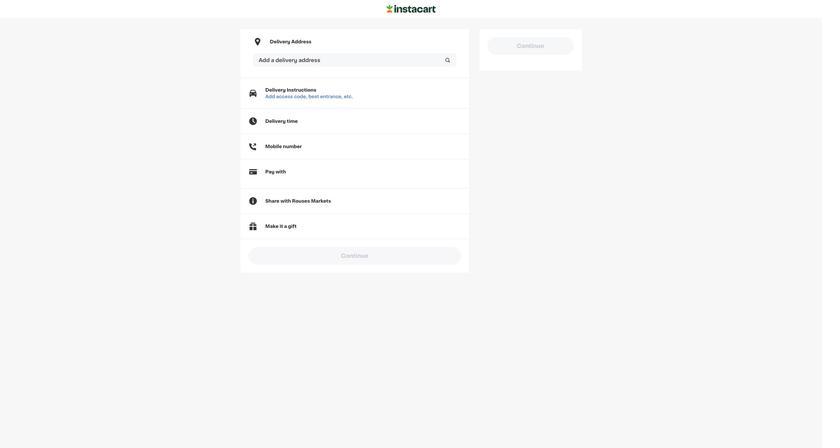 Task type: describe. For each thing, give the bounding box(es) containing it.
delivery time
[[266, 119, 298, 123]]

mobile
[[266, 144, 282, 149]]

delivery address
[[270, 39, 312, 44]]

code,
[[294, 94, 308, 99]]

share
[[266, 199, 280, 203]]

best
[[309, 94, 319, 99]]

make
[[266, 224, 279, 228]]

markets
[[311, 199, 331, 203]]

pay
[[266, 169, 275, 174]]

delivery instructions add access code, best entrance, etc.
[[266, 88, 353, 99]]

instructions
[[287, 88, 317, 92]]

with for pay
[[276, 169, 286, 174]]

number
[[283, 144, 302, 149]]

pay with
[[266, 169, 286, 174]]

address
[[292, 39, 312, 44]]

1 horizontal spatial a
[[284, 224, 287, 228]]

a inside button
[[271, 57, 274, 63]]

mobile number
[[266, 144, 302, 149]]

access
[[276, 94, 293, 99]]



Task type: vqa. For each thing, say whether or not it's contained in the screenshot.
Terms
no



Task type: locate. For each thing, give the bounding box(es) containing it.
add inside 'delivery instructions add access code, best entrance, etc.'
[[266, 94, 275, 99]]

add inside button
[[259, 57, 270, 63]]

delivery
[[270, 39, 291, 44], [266, 88, 286, 92], [266, 119, 286, 123]]

delivery for delivery address
[[270, 39, 291, 44]]

delivery
[[276, 57, 298, 63]]

add left 'delivery'
[[259, 57, 270, 63]]

with right the pay
[[276, 169, 286, 174]]

share with rouses markets
[[266, 199, 331, 203]]

delivery up 'delivery'
[[270, 39, 291, 44]]

add a delivery address
[[259, 57, 321, 63]]

gift
[[288, 224, 297, 228]]

delivery for delivery instructions add access code, best entrance, etc.
[[266, 88, 286, 92]]

home image
[[387, 4, 436, 14]]

rouses
[[292, 199, 310, 203]]

entrance,
[[320, 94, 343, 99]]

1 vertical spatial with
[[281, 199, 291, 203]]

1 vertical spatial delivery
[[266, 88, 286, 92]]

1 vertical spatial add
[[266, 94, 275, 99]]

0 vertical spatial a
[[271, 57, 274, 63]]

etc.
[[344, 94, 353, 99]]

delivery for delivery time
[[266, 119, 286, 123]]

delivery inside 'delivery instructions add access code, best entrance, etc.'
[[266, 88, 286, 92]]

make it a gift
[[266, 224, 297, 228]]

delivery up the access
[[266, 88, 286, 92]]

delivery left time
[[266, 119, 286, 123]]

with
[[276, 169, 286, 174], [281, 199, 291, 203]]

1 vertical spatial a
[[284, 224, 287, 228]]

add left the access
[[266, 94, 275, 99]]

a
[[271, 57, 274, 63], [284, 224, 287, 228]]

time
[[287, 119, 298, 123]]

a right it at the left
[[284, 224, 287, 228]]

add a delivery address button
[[253, 53, 457, 67]]

add
[[259, 57, 270, 63], [266, 94, 275, 99]]

with for share
[[281, 199, 291, 203]]

0 vertical spatial add
[[259, 57, 270, 63]]

it
[[280, 224, 283, 228]]

a left 'delivery'
[[271, 57, 274, 63]]

with right share
[[281, 199, 291, 203]]

0 horizontal spatial a
[[271, 57, 274, 63]]

2 vertical spatial delivery
[[266, 119, 286, 123]]

0 vertical spatial with
[[276, 169, 286, 174]]

address
[[299, 57, 321, 63]]

0 vertical spatial delivery
[[270, 39, 291, 44]]



